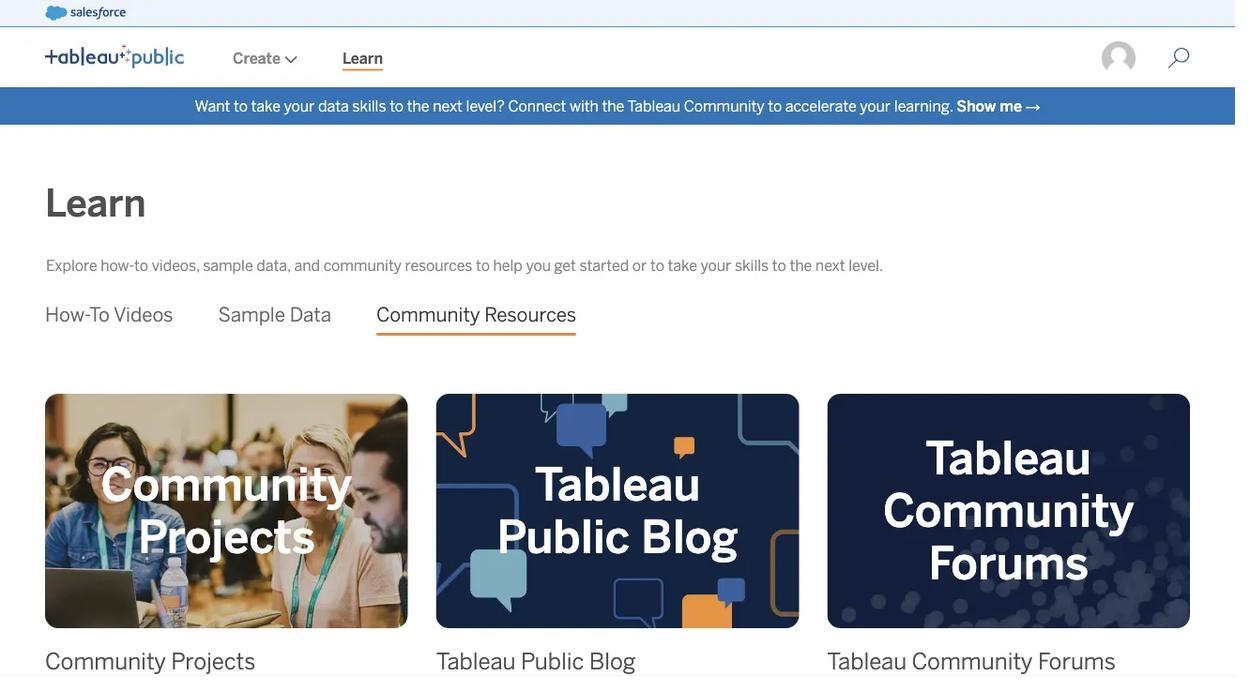 Task type: locate. For each thing, give the bounding box(es) containing it.
learn up how-
[[45, 181, 146, 226]]

to left videos,
[[134, 257, 148, 275]]

0 vertical spatial projects
[[138, 511, 315, 565]]

community resources
[[376, 304, 576, 327]]

1 vertical spatial community projects
[[45, 649, 256, 676]]

0 vertical spatial next
[[433, 97, 463, 115]]

0 vertical spatial community projects
[[101, 458, 352, 565]]

want to take your data skills to the next level? connect with the tableau community to accelerate your learning. show me →
[[195, 97, 1041, 115]]

help
[[493, 257, 523, 275]]

1 horizontal spatial skills
[[735, 257, 769, 275]]

next left level?
[[433, 97, 463, 115]]

community projects
[[101, 458, 352, 565], [45, 649, 256, 676]]

1 vertical spatial tableau community forums link
[[827, 649, 1116, 676]]

community inside 'link'
[[101, 458, 352, 512]]

1 vertical spatial blog
[[589, 649, 636, 676]]

learn link
[[320, 29, 406, 87]]

0 vertical spatial tableau community forums link
[[827, 394, 1235, 629]]

sample
[[203, 257, 253, 275]]

blog
[[641, 511, 738, 565], [589, 649, 636, 676]]

1 horizontal spatial your
[[701, 257, 732, 275]]

1 vertical spatial public
[[521, 649, 584, 676]]

the left level?
[[407, 97, 430, 115]]

tableau public blog link
[[436, 394, 881, 629], [436, 649, 636, 676]]

to left 'level.'
[[772, 257, 786, 275]]

learn up data
[[343, 49, 383, 67]]

how-
[[45, 304, 89, 327]]

tableau
[[628, 97, 681, 115], [926, 432, 1092, 486], [535, 458, 701, 512], [436, 649, 516, 676], [827, 649, 907, 676]]

community
[[684, 97, 765, 115], [376, 304, 480, 327], [101, 458, 352, 512], [883, 484, 1134, 539], [45, 649, 166, 676], [912, 649, 1033, 676]]

projects inside community projects
[[138, 511, 315, 565]]

want
[[195, 97, 230, 115]]

1 vertical spatial learn
[[45, 181, 146, 226]]

accelerate
[[785, 97, 857, 115]]

0 vertical spatial learn
[[343, 49, 383, 67]]

2 horizontal spatial your
[[860, 97, 891, 115]]

to
[[89, 304, 110, 327]]

your for want to take your data skills to the next level? connect with the tableau community to accelerate your learning. show me →
[[860, 97, 891, 115]]

started
[[580, 257, 629, 275]]

1 horizontal spatial take
[[668, 257, 697, 275]]

with
[[570, 97, 599, 115]]

your left data
[[284, 97, 315, 115]]

0 vertical spatial forums
[[929, 537, 1089, 591]]

the left 'level.'
[[790, 257, 812, 275]]

1 vertical spatial tableau public blog link
[[436, 649, 636, 676]]

create button
[[210, 29, 320, 87]]

your
[[284, 97, 315, 115], [860, 97, 891, 115], [701, 257, 732, 275]]

your left learning.
[[860, 97, 891, 115]]

data,
[[257, 257, 291, 275]]

next left 'level.'
[[816, 257, 845, 275]]

1 horizontal spatial blog
[[641, 511, 738, 565]]

2 community projects link from the top
[[45, 649, 256, 676]]

salesforce logo image
[[45, 6, 126, 21]]

public
[[497, 511, 630, 565], [521, 649, 584, 676]]

0 horizontal spatial blog
[[589, 649, 636, 676]]

1 vertical spatial next
[[816, 257, 845, 275]]

next
[[433, 97, 463, 115], [816, 257, 845, 275]]

take
[[251, 97, 281, 115], [668, 257, 697, 275]]

your for explore how-to videos, sample data, and community resources to help you get started or to take your skills to the next level.
[[701, 257, 732, 275]]

0 horizontal spatial the
[[407, 97, 430, 115]]

0 horizontal spatial next
[[433, 97, 463, 115]]

1 horizontal spatial learn
[[343, 49, 383, 67]]

to left help
[[476, 257, 490, 275]]

tara.schultz image
[[1100, 39, 1138, 77]]

0 horizontal spatial your
[[284, 97, 315, 115]]

0 vertical spatial tableau public blog link
[[436, 394, 881, 629]]

take right or
[[668, 257, 697, 275]]

community projects link
[[45, 394, 490, 629], [45, 649, 256, 676]]

0 vertical spatial take
[[251, 97, 281, 115]]

you
[[526, 257, 551, 275]]

connect
[[508, 97, 566, 115]]

tableau community forums link
[[827, 394, 1235, 629], [827, 649, 1116, 676]]

to
[[234, 97, 248, 115], [390, 97, 404, 115], [768, 97, 782, 115], [134, 257, 148, 275], [476, 257, 490, 275], [651, 257, 665, 275], [772, 257, 786, 275]]

tableau community forums
[[883, 432, 1134, 591], [827, 649, 1116, 676]]

1 vertical spatial community projects link
[[45, 649, 256, 676]]

skills
[[352, 97, 386, 115], [735, 257, 769, 275]]

learn
[[343, 49, 383, 67], [45, 181, 146, 226]]

your right or
[[701, 257, 732, 275]]

forums
[[929, 537, 1089, 591], [1038, 649, 1116, 676]]

0 vertical spatial community projects link
[[45, 394, 490, 629]]

sample data link
[[218, 290, 331, 342]]

1 horizontal spatial the
[[602, 97, 625, 115]]

the right with at the left top of page
[[602, 97, 625, 115]]

projects
[[138, 511, 315, 565], [171, 649, 256, 676]]

take down create dropdown button
[[251, 97, 281, 115]]

show
[[957, 97, 996, 115]]

the
[[407, 97, 430, 115], [602, 97, 625, 115], [790, 257, 812, 275]]

0 vertical spatial skills
[[352, 97, 386, 115]]

0 vertical spatial tableau public blog
[[497, 458, 738, 565]]

tableau public blog
[[497, 458, 738, 565], [436, 649, 636, 676]]

1 vertical spatial tableau public blog
[[436, 649, 636, 676]]

community resources link
[[376, 290, 576, 342]]

how-to videos
[[45, 304, 173, 327]]

1 community projects link from the top
[[45, 394, 490, 629]]



Task type: vqa. For each thing, say whether or not it's contained in the screenshot.
How-
yes



Task type: describe. For each thing, give the bounding box(es) containing it.
find answers to your tableau questions and connect with the community to learn and collaborate with others. image
[[827, 394, 1235, 629]]

sample data
[[218, 304, 331, 327]]

how-to videos link
[[45, 290, 173, 342]]

0 horizontal spatial learn
[[45, 181, 146, 226]]

1 vertical spatial forums
[[1038, 649, 1116, 676]]

0 vertical spatial blog
[[641, 511, 738, 565]]

learning.
[[894, 97, 953, 115]]

community projects inside 'link'
[[101, 458, 352, 565]]

2 tableau community forums link from the top
[[827, 649, 1116, 676]]

community
[[324, 257, 402, 275]]

data
[[318, 97, 349, 115]]

0 horizontal spatial take
[[251, 97, 281, 115]]

level?
[[466, 97, 505, 115]]

2 horizontal spatial the
[[790, 257, 812, 275]]

show me link
[[957, 97, 1022, 115]]

logo image
[[45, 44, 184, 69]]

level.
[[849, 257, 883, 275]]

me
[[1000, 97, 1022, 115]]

resources
[[484, 304, 576, 327]]

0 vertical spatial tableau community forums
[[883, 432, 1134, 591]]

2 tableau public blog link from the top
[[436, 649, 636, 676]]

how-
[[101, 257, 134, 275]]

to left accelerate
[[768, 97, 782, 115]]

1 tableau public blog link from the top
[[436, 394, 881, 629]]

and
[[294, 257, 320, 275]]

0 vertical spatial public
[[497, 511, 630, 565]]

data
[[290, 304, 331, 327]]

forums inside tableau community forums
[[929, 537, 1089, 591]]

videos,
[[152, 257, 200, 275]]

to right or
[[651, 257, 665, 275]]

explore
[[46, 257, 97, 275]]

or
[[633, 257, 647, 275]]

0 horizontal spatial skills
[[352, 97, 386, 115]]

get
[[554, 257, 576, 275]]

go to search image
[[1145, 47, 1213, 69]]

1 vertical spatial tableau community forums
[[827, 649, 1116, 676]]

participate in projects designed by the community to help you learn, practice, and apply your data skills. image
[[45, 394, 490, 629]]

1 vertical spatial projects
[[171, 649, 256, 676]]

resources
[[405, 257, 472, 275]]

videos
[[113, 304, 173, 327]]

→
[[1026, 97, 1041, 115]]

to right want
[[234, 97, 248, 115]]

1 vertical spatial skills
[[735, 257, 769, 275]]

1 vertical spatial take
[[668, 257, 697, 275]]

sample
[[218, 304, 285, 327]]

1 horizontal spatial next
[[816, 257, 845, 275]]

1 tableau community forums link from the top
[[827, 394, 1235, 629]]

create
[[233, 49, 281, 67]]

learn inside learn "link"
[[343, 49, 383, 67]]

explore how-to videos, sample data, and community resources to help you get started or to take your skills to the next level.
[[46, 257, 883, 275]]

what's new, datafam? read all about the community and stay up-to-date on all things tableau public. image
[[436, 394, 881, 629]]

to down learn "link" at top
[[390, 97, 404, 115]]



